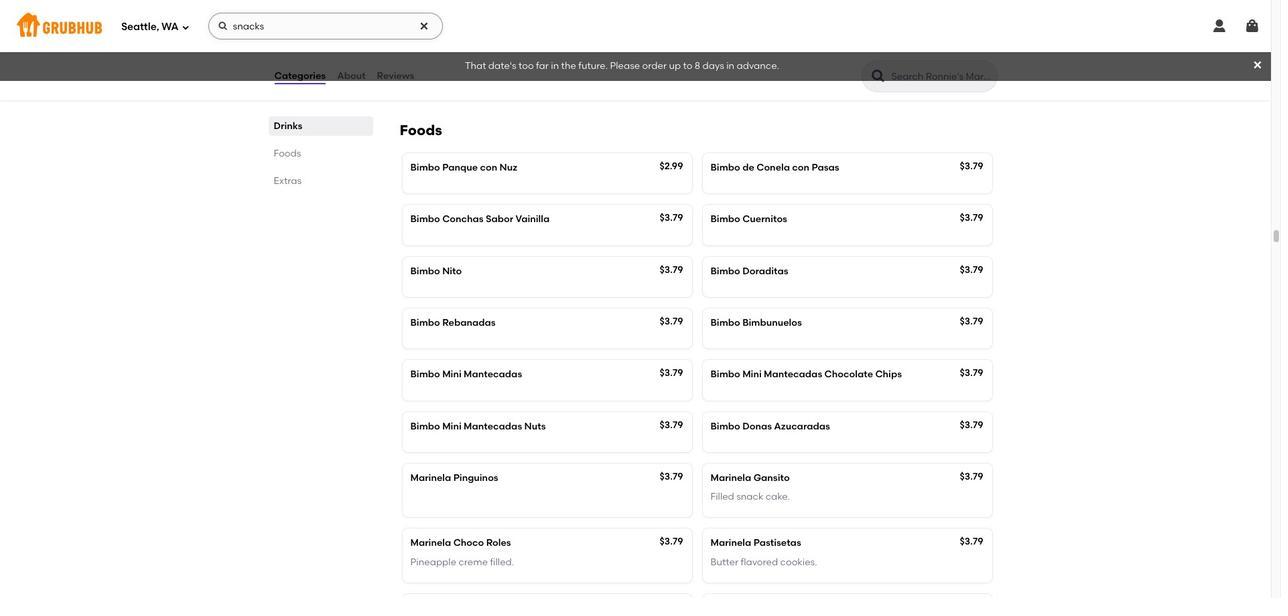 Task type: describe. For each thing, give the bounding box(es) containing it.
de
[[742, 162, 754, 174]]

$2.99 for reign energy drink
[[960, 47, 983, 59]]

marinela pinguinos
[[410, 473, 498, 484]]

bimbo for bimbo bimbunuelos
[[711, 318, 740, 329]]

donas
[[742, 421, 772, 432]]

16 oz. for reign
[[711, 67, 734, 79]]

bimbo panque con nuz
[[410, 162, 517, 174]]

order
[[642, 61, 667, 72]]

mini for bimbo mini mantecadas nuts
[[442, 421, 461, 432]]

8
[[695, 61, 700, 72]]

355
[[410, 2, 427, 13]]

chocolate
[[825, 369, 873, 381]]

about button
[[336, 52, 366, 101]]

up
[[669, 61, 681, 72]]

bimbo for bimbo conchas sabor vainilla
[[410, 214, 440, 225]]

bimbo for bimbo panque con nuz
[[410, 162, 440, 174]]

$3.79 for bimbo conchas sabor vainilla
[[660, 213, 683, 224]]

16 for full
[[410, 67, 419, 79]]

mantecadas for bimbo mini mantecadas nuts
[[464, 421, 522, 432]]

$3.79 for bimbo de conela con pasas
[[960, 161, 983, 172]]

foods tab
[[274, 147, 368, 161]]

bimbo for bimbo donas azucaradas
[[711, 421, 740, 432]]

355 ml.
[[410, 2, 443, 13]]

2 con from the left
[[792, 162, 809, 174]]

butter flavored cookies.
[[711, 557, 817, 569]]

extras tab
[[274, 174, 368, 188]]

future.
[[578, 61, 608, 72]]

reign energy drink
[[711, 49, 797, 60]]

vainilla
[[516, 214, 550, 225]]

bimbo for bimbo mini mantecadas
[[410, 369, 440, 381]]

bimbo mini mantecadas nuts
[[410, 421, 546, 432]]

marinela choco roles
[[410, 538, 511, 550]]

mini for bimbo mini mantecadas
[[442, 369, 461, 381]]

drinks
[[274, 121, 302, 132]]

$3.79 for bimbo bimbunuelos
[[960, 316, 983, 328]]

ml.
[[429, 2, 443, 13]]

bimbo for bimbo de conela con pasas
[[711, 162, 740, 174]]

too
[[519, 61, 534, 72]]

pineapple
[[410, 557, 456, 569]]

16 oz. for full
[[410, 67, 434, 79]]

reviews button
[[376, 52, 415, 101]]

bimbo doraditas
[[711, 266, 788, 277]]

$3.79 for bimbo mini mantecadas chocolate chips
[[960, 368, 983, 379]]

0 vertical spatial foods
[[400, 122, 442, 139]]

doraditas
[[742, 266, 788, 277]]

conchas
[[442, 214, 484, 225]]

snack
[[736, 492, 763, 503]]

bimbunuelos
[[742, 318, 802, 329]]

$2.99 for full throttle
[[660, 47, 683, 59]]

bimbo for bimbo doraditas
[[711, 266, 740, 277]]

bimbo for bimbo mini mantecadas chocolate chips
[[711, 369, 740, 381]]

date's
[[488, 61, 516, 72]]

roles
[[486, 538, 511, 550]]

marinela for marinela choco roles
[[410, 538, 451, 550]]

Search Ronnie's Market search field
[[890, 70, 993, 83]]

that
[[465, 61, 486, 72]]

bimbo for bimbo nito
[[410, 266, 440, 277]]

$3.79 for bimbo mini mantecadas
[[660, 368, 683, 379]]

far
[[536, 61, 549, 72]]

bimbo cuernitos
[[711, 214, 787, 225]]

$3.79 for bimbo donas azucaradas
[[960, 420, 983, 431]]

foods inside tab
[[274, 148, 301, 159]]

bimbo for bimbo cuernitos
[[711, 214, 740, 225]]

bimbo rebanadas
[[410, 318, 496, 329]]

marinela pastisetas
[[711, 538, 801, 550]]

choco
[[453, 538, 484, 550]]

cuernitos
[[742, 214, 787, 225]]

full throttle
[[410, 49, 465, 60]]

marinela for marinela pastisetas
[[711, 538, 751, 550]]

mantecadas for bimbo mini mantecadas chocolate chips
[[764, 369, 822, 381]]

drinks tab
[[274, 119, 368, 133]]

Search for food, convenience, alcohol... search field
[[208, 13, 443, 40]]



Task type: vqa. For each thing, say whether or not it's contained in the screenshot.
$3.79 associated with Bimbo Mini Mantecadas Chocolate Chips
yes



Task type: locate. For each thing, give the bounding box(es) containing it.
bimbo down bimbo bimbunuelos at the right of page
[[711, 369, 740, 381]]

1 horizontal spatial con
[[792, 162, 809, 174]]

filled snack cake.
[[711, 492, 790, 503]]

conela
[[757, 162, 790, 174]]

1 horizontal spatial in
[[726, 61, 734, 72]]

in down reign
[[726, 61, 734, 72]]

1 horizontal spatial 16 oz.
[[711, 67, 734, 79]]

2 16 oz. from the left
[[711, 67, 734, 79]]

foods up bimbo panque con nuz at the top of page
[[400, 122, 442, 139]]

$3.79 for bimbo mini mantecadas nuts
[[660, 420, 683, 431]]

to
[[683, 61, 692, 72]]

2 16 from the left
[[711, 67, 719, 79]]

gansito
[[754, 473, 790, 484]]

16 oz.
[[410, 67, 434, 79], [711, 67, 734, 79]]

bimbo up marinela pinguinos
[[410, 421, 440, 432]]

throttle
[[428, 49, 465, 60]]

1 16 oz. from the left
[[410, 67, 434, 79]]

that date's too far in the future. please order up to 8 days in advance.
[[465, 61, 779, 72]]

pasas
[[812, 162, 839, 174]]

in
[[551, 61, 559, 72], [726, 61, 734, 72]]

bimbo left nito
[[410, 266, 440, 277]]

extras
[[274, 176, 302, 187]]

the
[[561, 61, 576, 72]]

1 in from the left
[[551, 61, 559, 72]]

1 horizontal spatial foods
[[400, 122, 442, 139]]

mini for bimbo mini mantecadas chocolate chips
[[742, 369, 762, 381]]

bimbo left bimbunuelos
[[711, 318, 740, 329]]

foods up extras
[[274, 148, 301, 159]]

con left pasas
[[792, 162, 809, 174]]

2 in from the left
[[726, 61, 734, 72]]

foods
[[400, 122, 442, 139], [274, 148, 301, 159]]

1 oz. from the left
[[422, 67, 434, 79]]

azucaradas
[[774, 421, 830, 432]]

bimbo left the rebanadas on the bottom left of page
[[410, 318, 440, 329]]

0 horizontal spatial in
[[551, 61, 559, 72]]

355 ml. button
[[402, 0, 692, 28]]

$3.79 for bimbo rebanadas
[[660, 316, 683, 328]]

bimbo left conchas at the left top of page
[[410, 214, 440, 225]]

bimbo for bimbo mini mantecadas nuts
[[410, 421, 440, 432]]

filled.
[[490, 557, 514, 569]]

bimbo left donas
[[711, 421, 740, 432]]

pastisetas
[[754, 538, 801, 550]]

1 con from the left
[[480, 162, 497, 174]]

bimbo left panque
[[410, 162, 440, 174]]

bimbo mini mantecadas chocolate chips
[[711, 369, 902, 381]]

0 horizontal spatial 16
[[410, 67, 419, 79]]

mantecadas up bimbo mini mantecadas nuts at the bottom left of page
[[464, 369, 522, 381]]

1 horizontal spatial oz.
[[722, 67, 734, 79]]

mantecadas for bimbo mini mantecadas
[[464, 369, 522, 381]]

bimbo left "de"
[[711, 162, 740, 174]]

1 16 from the left
[[410, 67, 419, 79]]

bimbo de conela con pasas
[[711, 162, 839, 174]]

con left nuz
[[480, 162, 497, 174]]

marinela
[[410, 473, 451, 484], [711, 473, 751, 484], [410, 538, 451, 550], [711, 538, 751, 550]]

search icon image
[[870, 68, 886, 84]]

bimbo left cuernitos
[[711, 214, 740, 225]]

$3.79 for bimbo cuernitos
[[960, 213, 983, 224]]

pinguinos
[[453, 473, 498, 484]]

oz.
[[422, 67, 434, 79], [722, 67, 734, 79]]

1 vertical spatial foods
[[274, 148, 301, 159]]

filled
[[711, 492, 734, 503]]

16 for reign
[[711, 67, 719, 79]]

mantecadas up azucaradas
[[764, 369, 822, 381]]

16 down full
[[410, 67, 419, 79]]

mantecadas left nuts at the left bottom of the page
[[464, 421, 522, 432]]

con
[[480, 162, 497, 174], [792, 162, 809, 174]]

oz. down reign
[[722, 67, 734, 79]]

bimbo conchas sabor vainilla
[[410, 214, 550, 225]]

panque
[[442, 162, 478, 174]]

full
[[410, 49, 426, 60]]

energy
[[739, 49, 771, 60]]

nuz
[[500, 162, 517, 174]]

marinela for marinela pinguinos
[[410, 473, 451, 484]]

reviews
[[377, 70, 414, 82]]

oz. for reign
[[722, 67, 734, 79]]

pineapple creme filled.
[[410, 557, 514, 569]]

days
[[703, 61, 724, 72]]

sabor
[[486, 214, 513, 225]]

0 horizontal spatial oz.
[[422, 67, 434, 79]]

creme
[[459, 557, 488, 569]]

0 horizontal spatial foods
[[274, 148, 301, 159]]

marinela left pinguinos
[[410, 473, 451, 484]]

chips
[[875, 369, 902, 381]]

bimbo for bimbo rebanadas
[[410, 318, 440, 329]]

categories button
[[274, 52, 326, 101]]

0 horizontal spatial 16 oz.
[[410, 67, 434, 79]]

svg image
[[1211, 18, 1227, 34], [1244, 18, 1260, 34], [418, 21, 429, 31], [181, 23, 189, 31], [1252, 60, 1263, 70]]

flavored
[[741, 557, 778, 569]]

categories
[[274, 70, 326, 82]]

bimbo mini mantecadas
[[410, 369, 522, 381]]

marinela gansito
[[711, 473, 790, 484]]

oz. for full
[[422, 67, 434, 79]]

marinela up the filled
[[711, 473, 751, 484]]

oz. down full
[[422, 67, 434, 79]]

main navigation navigation
[[0, 0, 1271, 52]]

mini down bimbo bimbunuelos at the right of page
[[742, 369, 762, 381]]

reign
[[711, 49, 737, 60]]

mini
[[442, 369, 461, 381], [742, 369, 762, 381], [442, 421, 461, 432]]

cookies.
[[780, 557, 817, 569]]

$3.79
[[960, 161, 983, 172], [660, 213, 683, 224], [960, 213, 983, 224], [660, 264, 683, 276], [960, 264, 983, 276], [660, 316, 683, 328], [960, 316, 983, 328], [660, 368, 683, 379], [960, 368, 983, 379], [660, 420, 683, 431], [960, 420, 983, 431], [660, 472, 683, 483], [960, 472, 983, 483], [660, 537, 683, 548], [960, 537, 983, 548]]

bimbo donas azucaradas
[[711, 421, 830, 432]]

advance.
[[737, 61, 779, 72]]

mantecadas
[[464, 369, 522, 381], [764, 369, 822, 381], [464, 421, 522, 432]]

bimbo bimbunuelos
[[711, 318, 802, 329]]

bimbo
[[410, 162, 440, 174], [711, 162, 740, 174], [410, 214, 440, 225], [711, 214, 740, 225], [410, 266, 440, 277], [711, 266, 740, 277], [410, 318, 440, 329], [711, 318, 740, 329], [410, 369, 440, 381], [711, 369, 740, 381], [410, 421, 440, 432], [711, 421, 740, 432]]

butter
[[711, 557, 738, 569]]

svg image
[[217, 21, 228, 31]]

cake.
[[766, 492, 790, 503]]

$3.79 for marinela pinguinos
[[660, 472, 683, 483]]

bimbo nito
[[410, 266, 462, 277]]

16 oz. down full
[[410, 67, 434, 79]]

$3.79 for bimbo nito
[[660, 264, 683, 276]]

16 oz. down reign
[[711, 67, 734, 79]]

about
[[337, 70, 366, 82]]

1 horizontal spatial 16
[[711, 67, 719, 79]]

nuts
[[524, 421, 546, 432]]

$3.79 for bimbo doraditas
[[960, 264, 983, 276]]

seattle,
[[121, 21, 159, 33]]

please
[[610, 61, 640, 72]]

marinela for marinela gansito
[[711, 473, 751, 484]]

2 oz. from the left
[[722, 67, 734, 79]]

drink
[[773, 49, 797, 60]]

bimbo left doraditas
[[711, 266, 740, 277]]

16 right 8
[[711, 67, 719, 79]]

rebanadas
[[442, 318, 496, 329]]

marinela up the pineapple at the bottom left
[[410, 538, 451, 550]]

marinela up butter
[[711, 538, 751, 550]]

mini up marinela pinguinos
[[442, 421, 461, 432]]

0 horizontal spatial con
[[480, 162, 497, 174]]

16
[[410, 67, 419, 79], [711, 67, 719, 79]]

seattle, wa
[[121, 21, 179, 33]]

$2.99
[[660, 47, 683, 59], [960, 47, 983, 59], [660, 161, 683, 172]]

in right far
[[551, 61, 559, 72]]

nito
[[442, 266, 462, 277]]

wa
[[162, 21, 179, 33]]

mini down bimbo rebanadas
[[442, 369, 461, 381]]

bimbo down bimbo rebanadas
[[410, 369, 440, 381]]



